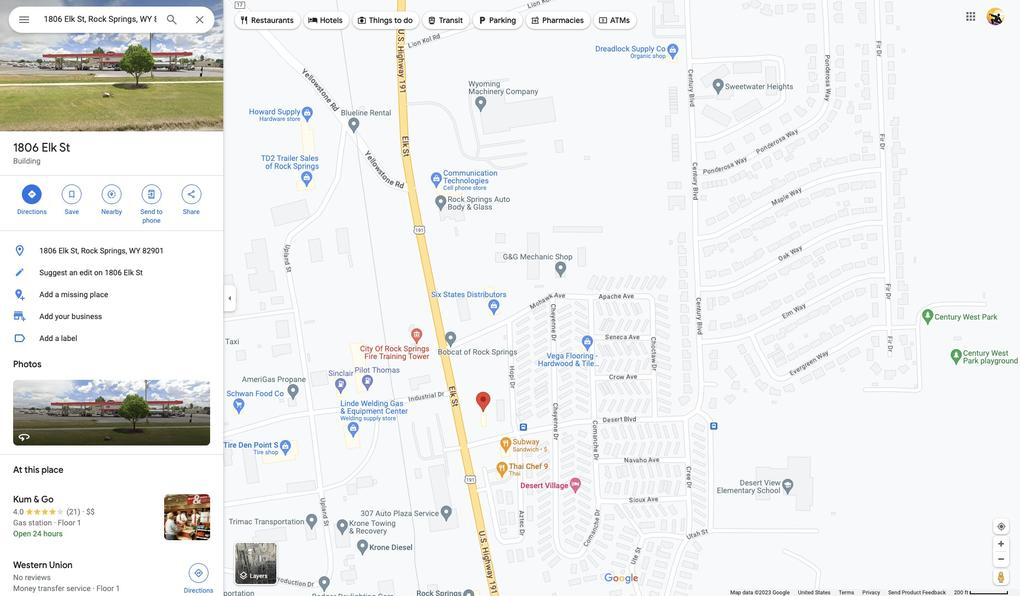Task type: vqa. For each thing, say whether or not it's contained in the screenshot.


Task type: describe. For each thing, give the bounding box(es) containing it.
parking
[[490, 15, 516, 25]]

united
[[799, 590, 814, 596]]

200
[[955, 590, 964, 596]]

western
[[13, 560, 47, 571]]


[[18, 12, 31, 27]]

price: moderate image
[[86, 508, 95, 516]]

200 ft button
[[955, 590, 1009, 596]]


[[531, 14, 540, 26]]

add a label
[[39, 334, 77, 343]]

1 inside gas station · floor 1 open 24 hours
[[77, 519, 81, 527]]

1806 elk st building
[[13, 140, 70, 165]]

 transit
[[427, 14, 463, 26]]

· $$
[[82, 508, 95, 516]]

show street view coverage image
[[994, 569, 1010, 585]]

send product feedback
[[889, 590, 947, 596]]

none field inside 1806 elk st, rock springs, wy 82901 "field"
[[44, 13, 157, 26]]

suggest an edit on 1806 elk st button
[[0, 262, 223, 284]]

western union no reviews
[[13, 560, 73, 582]]

pharmacies
[[543, 15, 584, 25]]

 pharmacies
[[531, 14, 584, 26]]

kum
[[13, 494, 32, 505]]

 parking
[[478, 14, 516, 26]]

google
[[773, 590, 790, 596]]

this
[[24, 465, 39, 476]]

add for add a missing place
[[39, 290, 53, 299]]

rock
[[81, 246, 98, 255]]

hotels
[[320, 15, 343, 25]]

floor inside gas station · floor 1 open 24 hours
[[58, 519, 75, 527]]

google maps element
[[0, 0, 1021, 596]]

nearby
[[101, 208, 122, 216]]


[[107, 188, 117, 200]]

atms
[[611, 15, 630, 25]]

united states button
[[799, 589, 831, 596]]

 hotels
[[308, 14, 343, 26]]


[[478, 14, 487, 26]]

1 vertical spatial 1
[[116, 584, 120, 593]]

24
[[33, 530, 42, 538]]

add your business link
[[0, 306, 223, 327]]

add a missing place
[[39, 290, 108, 299]]

1806 elk st, rock springs, wy 82901 button
[[0, 240, 223, 262]]

suggest an edit on 1806 elk st
[[39, 268, 143, 277]]

 restaurants
[[239, 14, 294, 26]]

&
[[34, 494, 39, 505]]

states
[[816, 590, 831, 596]]

82901
[[142, 246, 164, 255]]


[[427, 14, 437, 26]]

terms button
[[839, 589, 855, 596]]

directions inside button
[[184, 587, 214, 595]]

suggest
[[39, 268, 67, 277]]

transit
[[439, 15, 463, 25]]

gas station · floor 1 open 24 hours
[[13, 519, 81, 538]]


[[239, 14, 249, 26]]


[[67, 188, 77, 200]]

collapse side panel image
[[224, 292, 236, 304]]

 search field
[[9, 7, 215, 35]]

add a missing place button
[[0, 284, 223, 306]]

business
[[72, 312, 102, 321]]

feedback
[[923, 590, 947, 596]]

privacy button
[[863, 589, 881, 596]]

at this place
[[13, 465, 63, 476]]

data
[[743, 590, 754, 596]]

200 ft
[[955, 590, 969, 596]]

add for add a label
[[39, 334, 53, 343]]

 atms
[[599, 14, 630, 26]]

(21)
[[66, 508, 80, 516]]

directions image
[[194, 568, 204, 578]]

share
[[183, 208, 200, 216]]

add a label button
[[0, 327, 223, 349]]

1806 elk st main content
[[0, 0, 223, 596]]


[[599, 14, 608, 26]]

actions for 1806 elk st region
[[0, 176, 223, 231]]

open
[[13, 530, 31, 538]]

phone
[[142, 217, 161, 225]]

service
[[66, 584, 91, 593]]

1806 inside button
[[105, 268, 122, 277]]

terms
[[839, 590, 855, 596]]

zoom out image
[[998, 555, 1006, 563]]

kum & go
[[13, 494, 54, 505]]

to inside  things to do
[[394, 15, 402, 25]]

money
[[13, 584, 36, 593]]

send product feedback button
[[889, 589, 947, 596]]

map data ©2023 google
[[731, 590, 790, 596]]

4.0
[[13, 508, 24, 516]]

show your location image
[[997, 522, 1007, 532]]

reviews
[[25, 573, 51, 582]]



Task type: locate. For each thing, give the bounding box(es) containing it.
send left "product"
[[889, 590, 901, 596]]

0 vertical spatial st
[[59, 140, 70, 156]]

0 horizontal spatial floor
[[58, 519, 75, 527]]

add
[[39, 290, 53, 299], [39, 312, 53, 321], [39, 334, 53, 343]]

1 vertical spatial directions
[[184, 587, 214, 595]]

privacy
[[863, 590, 881, 596]]

google account: ben nelson  
(ben.nelson1980@gmail.com) image
[[987, 7, 1005, 25]]

1 down (21)
[[77, 519, 81, 527]]

1 horizontal spatial 1
[[116, 584, 120, 593]]

product
[[902, 590, 922, 596]]

1 right the service
[[116, 584, 120, 593]]

st up  on the top of page
[[59, 140, 70, 156]]

0 horizontal spatial 1806
[[13, 140, 39, 156]]

0 vertical spatial send
[[140, 208, 155, 216]]

· left the $$
[[82, 508, 84, 516]]

to
[[394, 15, 402, 25], [157, 208, 163, 216]]

1 vertical spatial elk
[[59, 246, 69, 255]]

send for send to phone
[[140, 208, 155, 216]]

add left your in the left bottom of the page
[[39, 312, 53, 321]]

0 vertical spatial to
[[394, 15, 402, 25]]

place inside button
[[90, 290, 108, 299]]

2 vertical spatial 1806
[[105, 268, 122, 277]]

$$
[[86, 508, 95, 516]]

1 horizontal spatial floor
[[97, 584, 114, 593]]

place
[[90, 290, 108, 299], [42, 465, 63, 476]]

1806 elk st, rock springs, wy 82901
[[39, 246, 164, 255]]

a for missing
[[55, 290, 59, 299]]

1806 inside 1806 elk st building
[[13, 140, 39, 156]]

None field
[[44, 13, 157, 26]]

1 horizontal spatial ·
[[82, 508, 84, 516]]

wy
[[129, 246, 140, 255]]

0 horizontal spatial st
[[59, 140, 70, 156]]

footer
[[731, 589, 955, 596]]

 button
[[9, 7, 39, 35]]

st,
[[71, 246, 79, 255]]

springs,
[[100, 246, 127, 255]]

0 horizontal spatial place
[[42, 465, 63, 476]]

· right the service
[[93, 584, 95, 593]]

3 add from the top
[[39, 334, 53, 343]]

photos
[[13, 359, 41, 370]]

0 horizontal spatial to
[[157, 208, 163, 216]]

footer containing map data ©2023 google
[[731, 589, 955, 596]]

a left label
[[55, 334, 59, 343]]

1 horizontal spatial directions
[[184, 587, 214, 595]]

save
[[65, 208, 79, 216]]

st inside suggest an edit on 1806 elk st button
[[136, 268, 143, 277]]

0 vertical spatial elk
[[42, 140, 57, 156]]

1
[[77, 519, 81, 527], [116, 584, 120, 593]]

send inside send to phone
[[140, 208, 155, 216]]

2 horizontal spatial ·
[[93, 584, 95, 593]]

1 vertical spatial a
[[55, 334, 59, 343]]

at
[[13, 465, 22, 476]]

0 horizontal spatial send
[[140, 208, 155, 216]]

0 vertical spatial place
[[90, 290, 108, 299]]

1 vertical spatial st
[[136, 268, 143, 277]]

missing
[[61, 290, 88, 299]]

label
[[61, 334, 77, 343]]

add for add your business
[[39, 312, 53, 321]]

st inside 1806 elk st building
[[59, 140, 70, 156]]

union
[[49, 560, 73, 571]]

transfer
[[38, 584, 65, 593]]

2 add from the top
[[39, 312, 53, 321]]

1 vertical spatial ·
[[54, 519, 56, 527]]

place right this at bottom
[[42, 465, 63, 476]]

station
[[28, 519, 52, 527]]

2 horizontal spatial 1806
[[105, 268, 122, 277]]

floor down (21)
[[58, 519, 75, 527]]

0 vertical spatial ·
[[82, 508, 84, 516]]

2 vertical spatial add
[[39, 334, 53, 343]]

1 vertical spatial 1806
[[39, 246, 57, 255]]

send
[[140, 208, 155, 216], [889, 590, 901, 596]]

a left missing
[[55, 290, 59, 299]]


[[357, 14, 367, 26]]

0 vertical spatial floor
[[58, 519, 75, 527]]

to left do
[[394, 15, 402, 25]]

1 horizontal spatial 1806
[[39, 246, 57, 255]]

things
[[369, 15, 393, 25]]

1806 for st,
[[39, 246, 57, 255]]

©2023
[[755, 590, 772, 596]]

2 vertical spatial ·
[[93, 584, 95, 593]]

1806 up suggest
[[39, 246, 57, 255]]

a for label
[[55, 334, 59, 343]]

hours
[[43, 530, 63, 538]]

to up phone
[[157, 208, 163, 216]]

directions button
[[177, 560, 220, 595]]

directions
[[17, 208, 47, 216], [184, 587, 214, 595]]

0 vertical spatial directions
[[17, 208, 47, 216]]

0 vertical spatial 1
[[77, 519, 81, 527]]

a
[[55, 290, 59, 299], [55, 334, 59, 343]]

1 vertical spatial to
[[157, 208, 163, 216]]

elk for st
[[42, 140, 57, 156]]

floor right the service
[[97, 584, 114, 593]]

edit
[[80, 268, 92, 277]]


[[187, 188, 196, 200]]

0 horizontal spatial directions
[[17, 208, 47, 216]]

united states
[[799, 590, 831, 596]]

0 vertical spatial add
[[39, 290, 53, 299]]

send inside button
[[889, 590, 901, 596]]

directions down ''
[[17, 208, 47, 216]]

directions inside actions for 1806 elk st region
[[17, 208, 47, 216]]

1 vertical spatial add
[[39, 312, 53, 321]]

1 a from the top
[[55, 290, 59, 299]]

1806 inside "button"
[[39, 246, 57, 255]]

elk inside suggest an edit on 1806 elk st button
[[124, 268, 134, 277]]

add left label
[[39, 334, 53, 343]]

directions down directions image
[[184, 587, 214, 595]]

an
[[69, 268, 78, 277]]

go
[[41, 494, 54, 505]]

0 horizontal spatial ·
[[54, 519, 56, 527]]

footer inside google maps element
[[731, 589, 955, 596]]

· up hours
[[54, 519, 56, 527]]

· inside gas station · floor 1 open 24 hours
[[54, 519, 56, 527]]

elk inside 1806 elk st building
[[42, 140, 57, 156]]

send up phone
[[140, 208, 155, 216]]

st
[[59, 140, 70, 156], [136, 268, 143, 277]]

 things to do
[[357, 14, 413, 26]]

on
[[94, 268, 103, 277]]

your
[[55, 312, 70, 321]]

add your business
[[39, 312, 102, 321]]

·
[[82, 508, 84, 516], [54, 519, 56, 527], [93, 584, 95, 593]]

no
[[13, 573, 23, 582]]

1806 Elk St, Rock Springs, WY 82901 field
[[9, 7, 215, 33]]

1 vertical spatial floor
[[97, 584, 114, 593]]

gas
[[13, 519, 26, 527]]

1 horizontal spatial send
[[889, 590, 901, 596]]

elk inside 1806 elk st, rock springs, wy 82901 "button"
[[59, 246, 69, 255]]

0 vertical spatial a
[[55, 290, 59, 299]]

do
[[404, 15, 413, 25]]

2 vertical spatial elk
[[124, 268, 134, 277]]

floor
[[58, 519, 75, 527], [97, 584, 114, 593]]

1 horizontal spatial elk
[[59, 246, 69, 255]]

1 vertical spatial send
[[889, 590, 901, 596]]


[[147, 188, 156, 200]]

1806 up building
[[13, 140, 39, 156]]

1806 for st
[[13, 140, 39, 156]]

money transfer service · floor 1
[[13, 584, 120, 593]]

zoom in image
[[998, 540, 1006, 548]]

send to phone
[[140, 208, 163, 225]]


[[27, 188, 37, 200]]

1 horizontal spatial place
[[90, 290, 108, 299]]

send for send product feedback
[[889, 590, 901, 596]]

1 horizontal spatial to
[[394, 15, 402, 25]]

0 horizontal spatial elk
[[42, 140, 57, 156]]

1806 right the on
[[105, 268, 122, 277]]

restaurants
[[251, 15, 294, 25]]

to inside send to phone
[[157, 208, 163, 216]]

2 horizontal spatial elk
[[124, 268, 134, 277]]

building
[[13, 157, 41, 165]]

place down the on
[[90, 290, 108, 299]]

1 add from the top
[[39, 290, 53, 299]]

0 horizontal spatial 1
[[77, 519, 81, 527]]

0 vertical spatial 1806
[[13, 140, 39, 156]]

4.0 stars 21 reviews image
[[13, 507, 80, 517]]

2 a from the top
[[55, 334, 59, 343]]

add down suggest
[[39, 290, 53, 299]]

1 vertical spatial place
[[42, 465, 63, 476]]

1 horizontal spatial st
[[136, 268, 143, 277]]


[[308, 14, 318, 26]]

st down wy
[[136, 268, 143, 277]]

elk for st,
[[59, 246, 69, 255]]

map
[[731, 590, 742, 596]]



